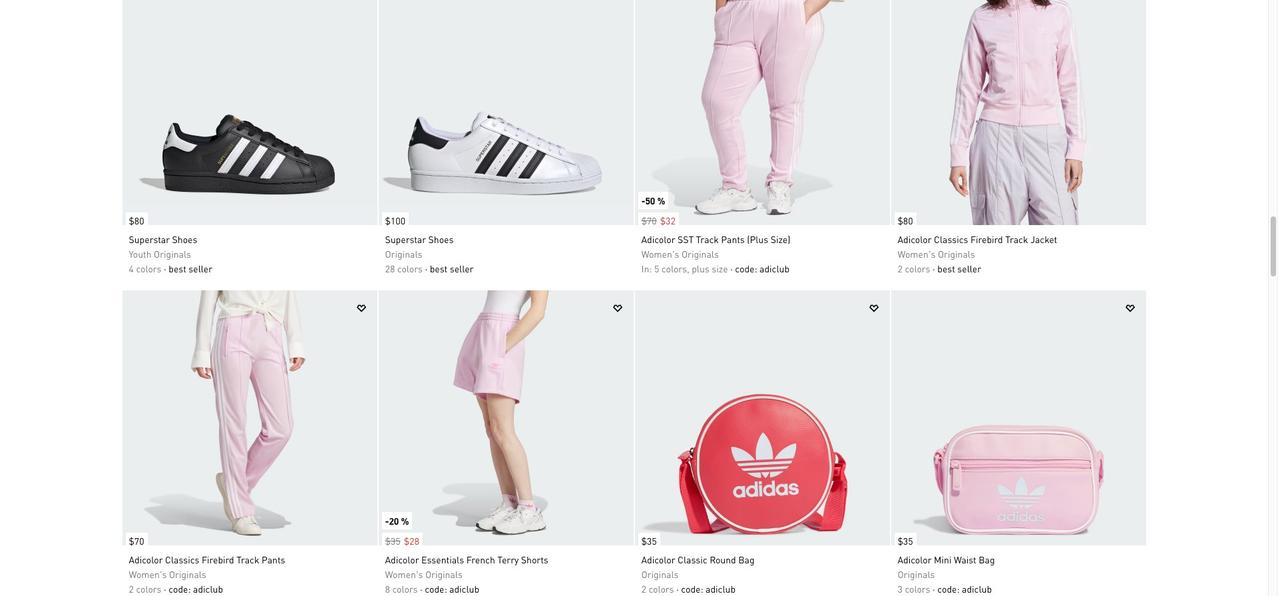 Task type: vqa. For each thing, say whether or not it's contained in the screenshot.


Task type: describe. For each thing, give the bounding box(es) containing it.
adicolor for adicolor classics firebird track pants
[[129, 553, 163, 565]]

5
[[655, 262, 660, 274]]

originals inside adicolor classics firebird track pants women's originals 2 colors · code: adiclub
[[169, 568, 206, 580]]

code: inside adicolor classic round bag originals 2 colors · code: adiclub
[[682, 583, 704, 595]]

$35 $28
[[385, 535, 419, 547]]

$80 for superstar shoes youth originals 4 colors · best seller
[[129, 214, 144, 226]]

mini
[[934, 553, 952, 565]]

superstar shoes originals 28 colors · best seller
[[385, 233, 474, 274]]

originals pink adicolor mini waist bag image
[[891, 290, 1147, 545]]

adicolor classics firebird track pants women's originals 2 colors · code: adiclub
[[129, 553, 285, 595]]

- for 20
[[385, 515, 389, 527]]

originals inside adicolor classic round bag originals 2 colors · code: adiclub
[[642, 568, 679, 580]]

colors inside adicolor classic round bag originals 2 colors · code: adiclub
[[649, 583, 674, 595]]

seller inside "superstar shoes youth originals 4 colors · best seller"
[[189, 262, 213, 274]]

adiclub inside adicolor mini waist bag originals 3 colors · code: adiclub
[[962, 583, 992, 595]]

$28
[[404, 535, 419, 547]]

code: inside adicolor essentials french terry shorts women's originals 8 colors · code: adiclub
[[425, 583, 447, 595]]

$80 link for superstar
[[122, 206, 148, 228]]

classics for best
[[934, 233, 969, 245]]

-20 %
[[385, 515, 409, 527]]

adicolor sst track pants (plus size) women's originals in: 5 colors, plus size · code: adiclub
[[642, 233, 791, 274]]

in:
[[642, 262, 652, 274]]

· inside the superstar shoes originals 28 colors · best seller
[[425, 262, 428, 274]]

youth originals black superstar shoes image
[[122, 0, 377, 225]]

women's originals pink adicolor essentials french terry shorts image
[[379, 290, 634, 545]]

plus
[[692, 262, 710, 274]]

$70 for $70
[[129, 535, 144, 547]]

seller inside adicolor classics firebird track jacket women's originals 2 colors · best seller
[[958, 262, 982, 274]]

adicolor for adicolor essentials french terry shorts
[[385, 553, 419, 565]]

shorts
[[521, 553, 549, 565]]

size
[[712, 262, 728, 274]]

shoes for originals
[[429, 233, 454, 245]]

colors inside "superstar shoes youth originals 4 colors · best seller"
[[136, 262, 162, 274]]

essentials
[[422, 553, 464, 565]]

· inside adicolor classic round bag originals 2 colors · code: adiclub
[[677, 583, 679, 595]]

round
[[710, 553, 736, 565]]

adicolor for adicolor classic round bag
[[642, 553, 676, 565]]

$100
[[385, 214, 406, 226]]

adiclub inside adicolor essentials french terry shorts women's originals 8 colors · code: adiclub
[[450, 583, 480, 595]]

$32
[[660, 214, 676, 226]]

best inside the superstar shoes originals 28 colors · best seller
[[430, 262, 448, 274]]

adicolor for adicolor classics firebird track jacket
[[898, 233, 932, 245]]

originals inside "superstar shoes youth originals 4 colors · best seller"
[[154, 248, 191, 260]]

waist
[[954, 553, 977, 565]]

28
[[385, 262, 395, 274]]

originals inside adicolor classics firebird track jacket women's originals 2 colors · best seller
[[938, 248, 976, 260]]

originals pink adicolor classic round bag image
[[635, 290, 890, 545]]

code: inside adicolor classics firebird track pants women's originals 2 colors · code: adiclub
[[169, 583, 191, 595]]

bag for adicolor mini waist bag originals 3 colors · code: adiclub
[[979, 553, 995, 565]]

$35 link for adicolor classic round bag
[[635, 526, 660, 549]]

· inside "superstar shoes youth originals 4 colors · best seller"
[[164, 262, 166, 274]]

originals white superstar shoes image
[[379, 0, 634, 225]]

adiclub inside adicolor classic round bag originals 2 colors · code: adiclub
[[706, 583, 736, 595]]

firebird for adiclub
[[202, 553, 234, 565]]

originals inside the superstar shoes originals 28 colors · best seller
[[385, 248, 423, 260]]

8
[[385, 583, 390, 595]]

sst
[[678, 233, 694, 245]]

% for -20 %
[[401, 515, 409, 527]]



Task type: locate. For each thing, give the bounding box(es) containing it.
women's inside adicolor classics firebird track jacket women's originals 2 colors · best seller
[[898, 248, 936, 260]]

1 horizontal spatial pants
[[722, 233, 745, 245]]

0 vertical spatial pants
[[722, 233, 745, 245]]

$35
[[385, 535, 401, 547], [642, 535, 657, 547], [898, 535, 914, 547]]

seller inside the superstar shoes originals 28 colors · best seller
[[450, 262, 474, 274]]

0 vertical spatial -
[[642, 194, 646, 206]]

originals
[[154, 248, 191, 260], [385, 248, 423, 260], [682, 248, 719, 260], [938, 248, 976, 260], [169, 568, 206, 580], [426, 568, 463, 580], [642, 568, 679, 580], [898, 568, 935, 580]]

· inside adicolor essentials french terry shorts women's originals 8 colors · code: adiclub
[[420, 583, 423, 595]]

adicolor inside adicolor sst track pants (plus size) women's originals in: 5 colors, plus size · code: adiclub
[[642, 233, 676, 245]]

originals inside adicolor sst track pants (plus size) women's originals in: 5 colors, plus size · code: adiclub
[[682, 248, 719, 260]]

$80 for adicolor classics firebird track jacket women's originals 2 colors · best seller
[[898, 214, 914, 226]]

0 horizontal spatial pants
[[262, 553, 285, 565]]

$35 up adicolor classic round bag originals 2 colors · code: adiclub
[[642, 535, 657, 547]]

1 $35 link from the left
[[635, 526, 660, 549]]

adiclub
[[760, 262, 790, 274], [193, 583, 223, 595], [450, 583, 480, 595], [706, 583, 736, 595], [962, 583, 992, 595]]

1 horizontal spatial $80 link
[[891, 206, 917, 228]]

0 horizontal spatial seller
[[189, 262, 213, 274]]

superstar inside "superstar shoes youth originals 4 colors · best seller"
[[129, 233, 170, 245]]

women's for adicolor classics firebird track jacket
[[898, 248, 936, 260]]

1 horizontal spatial classics
[[934, 233, 969, 245]]

women's inside adicolor essentials french terry shorts women's originals 8 colors · code: adiclub
[[385, 568, 423, 580]]

adicolor classic round bag originals 2 colors · code: adiclub
[[642, 553, 755, 595]]

2 $35 link from the left
[[891, 526, 917, 549]]

french
[[467, 553, 495, 565]]

$35 for adicolor mini waist bag
[[898, 535, 914, 547]]

colors
[[136, 262, 162, 274], [397, 262, 423, 274], [905, 262, 931, 274], [136, 583, 162, 595], [393, 583, 418, 595], [649, 583, 674, 595], [905, 583, 931, 595]]

adicolor inside adicolor classic round bag originals 2 colors · code: adiclub
[[642, 553, 676, 565]]

adicolor essentials french terry shorts women's originals 8 colors · code: adiclub
[[385, 553, 549, 595]]

colors inside adicolor essentials french terry shorts women's originals 8 colors · code: adiclub
[[393, 583, 418, 595]]

track inside adicolor classics firebird track jacket women's originals 2 colors · best seller
[[1006, 233, 1029, 245]]

1 horizontal spatial %
[[658, 194, 666, 206]]

0 vertical spatial $70
[[642, 214, 657, 226]]

1 horizontal spatial $70
[[642, 214, 657, 226]]

colors inside adicolor mini waist bag originals 3 colors · code: adiclub
[[905, 583, 931, 595]]

% for -50 %
[[658, 194, 666, 206]]

2 horizontal spatial $35
[[898, 535, 914, 547]]

0 vertical spatial %
[[658, 194, 666, 206]]

pants inside adicolor sst track pants (plus size) women's originals in: 5 colors, plus size · code: adiclub
[[722, 233, 745, 245]]

1 vertical spatial %
[[401, 515, 409, 527]]

bag right waist
[[979, 553, 995, 565]]

$80 link
[[122, 206, 148, 228], [891, 206, 917, 228]]

1 $80 link from the left
[[122, 206, 148, 228]]

colors inside adicolor classics firebird track pants women's originals 2 colors · code: adiclub
[[136, 583, 162, 595]]

1 best from the left
[[169, 262, 186, 274]]

2 best from the left
[[430, 262, 448, 274]]

classic
[[678, 553, 708, 565]]

- up $70 $32
[[642, 194, 646, 206]]

1 horizontal spatial $35 link
[[891, 526, 917, 549]]

superstar up youth at the left top
[[129, 233, 170, 245]]

colors,
[[662, 262, 690, 274]]

2 shoes from the left
[[429, 233, 454, 245]]

firebird inside adicolor classics firebird track jacket women's originals 2 colors · best seller
[[971, 233, 1003, 245]]

% right the 20
[[401, 515, 409, 527]]

adiclub inside adicolor sst track pants (plus size) women's originals in: 5 colors, plus size · code: adiclub
[[760, 262, 790, 274]]

women's inside adicolor sst track pants (plus size) women's originals in: 5 colors, plus size · code: adiclub
[[642, 248, 680, 260]]

shoes inside the superstar shoes originals 28 colors · best seller
[[429, 233, 454, 245]]

2 horizontal spatial seller
[[958, 262, 982, 274]]

$35 link up adicolor classic round bag originals 2 colors · code: adiclub
[[635, 526, 660, 549]]

0 horizontal spatial best
[[169, 262, 186, 274]]

$35 link for adicolor mini waist bag
[[891, 526, 917, 549]]

-
[[642, 194, 646, 206], [385, 515, 389, 527]]

0 horizontal spatial bag
[[739, 553, 755, 565]]

· inside adicolor classics firebird track jacket women's originals 2 colors · best seller
[[933, 262, 936, 274]]

$35 link up 3
[[891, 526, 917, 549]]

0 horizontal spatial $70
[[129, 535, 144, 547]]

$70 $32
[[642, 214, 676, 226]]

firebird
[[971, 233, 1003, 245], [202, 553, 234, 565]]

0 horizontal spatial superstar
[[129, 233, 170, 245]]

1 horizontal spatial 2
[[642, 583, 647, 595]]

$35 link
[[635, 526, 660, 549], [891, 526, 917, 549]]

bag inside adicolor classic round bag originals 2 colors · code: adiclub
[[739, 553, 755, 565]]

2 inside adicolor classics firebird track jacket women's originals 2 colors · best seller
[[898, 262, 903, 274]]

classics for code:
[[165, 553, 199, 565]]

1 horizontal spatial track
[[696, 233, 719, 245]]

adicolor classics firebird track jacket women's originals 2 colors · best seller
[[898, 233, 1058, 274]]

best inside adicolor classics firebird track jacket women's originals 2 colors · best seller
[[938, 262, 956, 274]]

women's for adicolor classics firebird track pants
[[129, 568, 167, 580]]

0 horizontal spatial track
[[237, 553, 259, 565]]

3
[[898, 583, 903, 595]]

classics
[[934, 233, 969, 245], [165, 553, 199, 565]]

adicolor inside adicolor classics firebird track pants women's originals 2 colors · code: adiclub
[[129, 553, 163, 565]]

best inside "superstar shoes youth originals 4 colors · best seller"
[[169, 262, 186, 274]]

$70 link
[[122, 526, 148, 549]]

superstar shoes youth originals 4 colors · best seller
[[129, 233, 213, 274]]

women's inside adicolor classics firebird track pants women's originals 2 colors · code: adiclub
[[129, 568, 167, 580]]

2
[[898, 262, 903, 274], [129, 583, 134, 595], [642, 583, 647, 595]]

superstar inside the superstar shoes originals 28 colors · best seller
[[385, 233, 426, 245]]

0 horizontal spatial $35
[[385, 535, 401, 547]]

youth
[[129, 248, 152, 260]]

%
[[658, 194, 666, 206], [401, 515, 409, 527]]

2 $80 from the left
[[898, 214, 914, 226]]

2 inside adicolor classic round bag originals 2 colors · code: adiclub
[[642, 583, 647, 595]]

2 bag from the left
[[979, 553, 995, 565]]

1 bag from the left
[[739, 553, 755, 565]]

- up $35 $28
[[385, 515, 389, 527]]

2 inside adicolor classics firebird track pants women's originals 2 colors · code: adiclub
[[129, 583, 134, 595]]

adicolor
[[642, 233, 676, 245], [898, 233, 932, 245], [129, 553, 163, 565], [385, 553, 419, 565], [642, 553, 676, 565], [898, 553, 932, 565]]

originals inside adicolor essentials french terry shorts women's originals 8 colors · code: adiclub
[[426, 568, 463, 580]]

adicolor for adicolor mini waist bag
[[898, 553, 932, 565]]

· inside adicolor sst track pants (plus size) women's originals in: 5 colors, plus size · code: adiclub
[[731, 262, 733, 274]]

1 seller from the left
[[189, 262, 213, 274]]

2 seller from the left
[[450, 262, 474, 274]]

1 horizontal spatial -
[[642, 194, 646, 206]]

1 horizontal spatial seller
[[450, 262, 474, 274]]

$70 for $70 $32
[[642, 214, 657, 226]]

classics inside adicolor classics firebird track pants women's originals 2 colors · code: adiclub
[[165, 553, 199, 565]]

$35 left $28 at the bottom of the page
[[385, 535, 401, 547]]

$35 for adicolor classic round bag
[[642, 535, 657, 547]]

$80
[[129, 214, 144, 226], [898, 214, 914, 226]]

1 horizontal spatial $80
[[898, 214, 914, 226]]

code: inside adicolor sst track pants (plus size) women's originals in: 5 colors, plus size · code: adiclub
[[735, 262, 758, 274]]

2 $35 from the left
[[642, 535, 657, 547]]

1 horizontal spatial shoes
[[429, 233, 454, 245]]

pants
[[722, 233, 745, 245], [262, 553, 285, 565]]

$80 link for adicolor
[[891, 206, 917, 228]]

bag
[[739, 553, 755, 565], [979, 553, 995, 565]]

code: inside adicolor mini waist bag originals 3 colors · code: adiclub
[[938, 583, 960, 595]]

1 superstar from the left
[[129, 233, 170, 245]]

1 vertical spatial classics
[[165, 553, 199, 565]]

adicolor for adicolor sst track pants (plus size)
[[642, 233, 676, 245]]

1 vertical spatial -
[[385, 515, 389, 527]]

track inside adicolor sst track pants (plus size) women's originals in: 5 colors, plus size · code: adiclub
[[696, 233, 719, 245]]

20
[[389, 515, 399, 527]]

1 vertical spatial firebird
[[202, 553, 234, 565]]

superstar
[[129, 233, 170, 245], [385, 233, 426, 245]]

0 horizontal spatial shoes
[[172, 233, 197, 245]]

code:
[[735, 262, 758, 274], [169, 583, 191, 595], [425, 583, 447, 595], [682, 583, 704, 595], [938, 583, 960, 595]]

women's
[[642, 248, 680, 260], [898, 248, 936, 260], [129, 568, 167, 580], [385, 568, 423, 580]]

adiclub inside adicolor classics firebird track pants women's originals 2 colors · code: adiclub
[[193, 583, 223, 595]]

0 horizontal spatial $80
[[129, 214, 144, 226]]

0 vertical spatial classics
[[934, 233, 969, 245]]

track inside adicolor classics firebird track pants women's originals 2 colors · code: adiclub
[[237, 553, 259, 565]]

shoes
[[172, 233, 197, 245], [429, 233, 454, 245]]

firebird for seller
[[971, 233, 1003, 245]]

2 for adicolor classics firebird track pants women's originals 2 colors · code: adiclub
[[129, 583, 134, 595]]

1 horizontal spatial best
[[430, 262, 448, 274]]

(plus
[[747, 233, 769, 245]]

superstar down $100
[[385, 233, 426, 245]]

0 horizontal spatial firebird
[[202, 553, 234, 565]]

originals inside adicolor mini waist bag originals 3 colors · code: adiclub
[[898, 568, 935, 580]]

$70
[[642, 214, 657, 226], [129, 535, 144, 547]]

bag for adicolor classic round bag originals 2 colors · code: adiclub
[[739, 553, 755, 565]]

women's originals pink adicolor sst track pants (plus size) image
[[635, 0, 890, 225]]

3 $35 from the left
[[898, 535, 914, 547]]

2 $80 link from the left
[[891, 206, 917, 228]]

% right 50
[[658, 194, 666, 206]]

2 superstar from the left
[[385, 233, 426, 245]]

- for 50
[[642, 194, 646, 206]]

colors inside the superstar shoes originals 28 colors · best seller
[[397, 262, 423, 274]]

size)
[[771, 233, 791, 245]]

shoes inside "superstar shoes youth originals 4 colors · best seller"
[[172, 233, 197, 245]]

1 vertical spatial pants
[[262, 553, 285, 565]]

track for adicolor classics firebird track jacket women's originals 2 colors · best seller
[[1006, 233, 1029, 245]]

colors inside adicolor classics firebird track jacket women's originals 2 colors · best seller
[[905, 262, 931, 274]]

1 horizontal spatial $35
[[642, 535, 657, 547]]

superstar for $80
[[129, 233, 170, 245]]

2 for adicolor classics firebird track jacket women's originals 2 colors · best seller
[[898, 262, 903, 274]]

best
[[169, 262, 186, 274], [430, 262, 448, 274], [938, 262, 956, 274]]

· inside adicolor classics firebird track pants women's originals 2 colors · code: adiclub
[[164, 583, 166, 595]]

bag right "round"
[[739, 553, 755, 565]]

firebird inside adicolor classics firebird track pants women's originals 2 colors · code: adiclub
[[202, 553, 234, 565]]

terry
[[498, 553, 519, 565]]

pants inside adicolor classics firebird track pants women's originals 2 colors · code: adiclub
[[262, 553, 285, 565]]

0 horizontal spatial -
[[385, 515, 389, 527]]

3 best from the left
[[938, 262, 956, 274]]

adicolor mini waist bag originals 3 colors · code: adiclub
[[898, 553, 995, 595]]

0 horizontal spatial $80 link
[[122, 206, 148, 228]]

0 horizontal spatial %
[[401, 515, 409, 527]]

2 horizontal spatial best
[[938, 262, 956, 274]]

3 seller from the left
[[958, 262, 982, 274]]

1 vertical spatial $70
[[129, 535, 144, 547]]

1 horizontal spatial bag
[[979, 553, 995, 565]]

women's for adicolor essentials french terry shorts
[[385, 568, 423, 580]]

shoes for youth originals
[[172, 233, 197, 245]]

0 horizontal spatial $35 link
[[635, 526, 660, 549]]

50
[[646, 194, 656, 206]]

superstar for $100
[[385, 233, 426, 245]]

seller
[[189, 262, 213, 274], [450, 262, 474, 274], [958, 262, 982, 274]]

0 vertical spatial firebird
[[971, 233, 1003, 245]]

1 $80 from the left
[[129, 214, 144, 226]]

4
[[129, 262, 134, 274]]

classics inside adicolor classics firebird track jacket women's originals 2 colors · best seller
[[934, 233, 969, 245]]

$100 link
[[379, 206, 409, 228]]

$35 up 3
[[898, 535, 914, 547]]

track for adicolor classics firebird track pants women's originals 2 colors · code: adiclub
[[237, 553, 259, 565]]

1 $35 from the left
[[385, 535, 401, 547]]

adicolor inside adicolor mini waist bag originals 3 colors · code: adiclub
[[898, 553, 932, 565]]

1 horizontal spatial firebird
[[971, 233, 1003, 245]]

·
[[164, 262, 166, 274], [425, 262, 428, 274], [731, 262, 733, 274], [933, 262, 936, 274], [164, 583, 166, 595], [420, 583, 423, 595], [677, 583, 679, 595], [933, 583, 936, 595]]

-50 %
[[642, 194, 666, 206]]

adicolor inside adicolor classics firebird track jacket women's originals 2 colors · best seller
[[898, 233, 932, 245]]

2 horizontal spatial track
[[1006, 233, 1029, 245]]

2 horizontal spatial 2
[[898, 262, 903, 274]]

1 horizontal spatial superstar
[[385, 233, 426, 245]]

track
[[696, 233, 719, 245], [1006, 233, 1029, 245], [237, 553, 259, 565]]

adicolor inside adicolor essentials french terry shorts women's originals 8 colors · code: adiclub
[[385, 553, 419, 565]]

· inside adicolor mini waist bag originals 3 colors · code: adiclub
[[933, 583, 936, 595]]

women's originals pink adicolor classics firebird track jacket image
[[891, 0, 1147, 225]]

women's originals pink adicolor classics firebird track pants image
[[122, 290, 377, 545]]

0 horizontal spatial 2
[[129, 583, 134, 595]]

jacket
[[1031, 233, 1058, 245]]

0 horizontal spatial classics
[[165, 553, 199, 565]]

1 shoes from the left
[[172, 233, 197, 245]]

$70 inside "$70" link
[[129, 535, 144, 547]]

bag inside adicolor mini waist bag originals 3 colors · code: adiclub
[[979, 553, 995, 565]]



